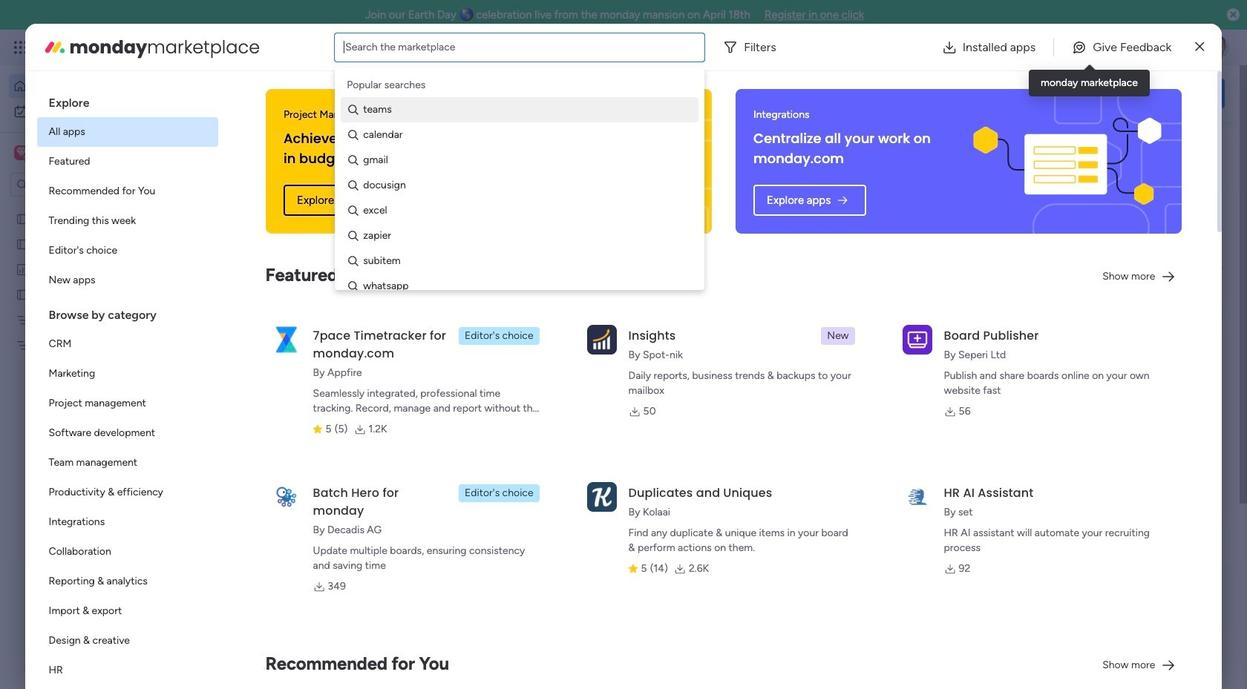 Task type: describe. For each thing, give the bounding box(es) containing it.
notifications image
[[984, 40, 999, 55]]

1 heading from the top
[[37, 83, 218, 117]]

circle o image
[[1025, 207, 1034, 218]]

2 check circle image from the top
[[1025, 188, 1034, 199]]

2 banner logo image from the left
[[971, 89, 1164, 234]]

2 public board image from the top
[[16, 237, 30, 251]]

1 check circle image from the top
[[1025, 169, 1034, 180]]

2 image
[[1028, 30, 1041, 47]]

component image
[[491, 324, 504, 337]]

0 horizontal spatial monday marketplace image
[[43, 35, 67, 59]]

select product image
[[13, 40, 28, 55]]

workspace selection element
[[14, 144, 124, 163]]

1 vertical spatial dapulse x slim image
[[1203, 137, 1221, 155]]

see plans image
[[246, 39, 260, 56]]



Task type: locate. For each thing, give the bounding box(es) containing it.
2 heading from the top
[[37, 296, 218, 330]]

0 vertical spatial check circle image
[[1025, 169, 1034, 180]]

monday marketplace image right invite members 'image' on the right
[[1082, 40, 1097, 55]]

1 horizontal spatial banner logo image
[[971, 89, 1164, 234]]

public board image
[[16, 212, 30, 226], [16, 237, 30, 251]]

circle o image
[[1025, 226, 1034, 237]]

0 vertical spatial dapulse x slim image
[[1196, 38, 1205, 56]]

add to favorites image
[[440, 483, 455, 498]]

invite members image
[[1049, 40, 1064, 55]]

1 vertical spatial heading
[[37, 296, 218, 330]]

terry turtle image
[[264, 640, 294, 670]]

0 vertical spatial heading
[[37, 83, 218, 117]]

app logo image
[[271, 325, 301, 355], [587, 325, 617, 355], [903, 325, 932, 355], [271, 482, 301, 512], [587, 482, 617, 512], [903, 482, 932, 512]]

1 public board image from the top
[[16, 212, 30, 226]]

templates image image
[[1016, 328, 1212, 431]]

v2 bolt switch image
[[1130, 85, 1139, 101]]

2 workspace image from the left
[[16, 145, 27, 161]]

1 banner logo image from the left
[[501, 89, 694, 234]]

check circle image
[[1025, 169, 1034, 180], [1025, 188, 1034, 199]]

workspace image
[[14, 145, 29, 161], [16, 145, 27, 161]]

quick search results list box
[[229, 169, 967, 547]]

help image
[[1151, 40, 1166, 55]]

option
[[9, 74, 180, 98], [9, 99, 180, 123], [37, 117, 218, 147], [37, 147, 218, 177], [37, 177, 218, 206], [0, 205, 189, 208], [37, 206, 218, 236], [37, 236, 218, 266], [37, 266, 218, 296], [37, 330, 218, 359], [37, 359, 218, 389], [37, 389, 218, 419], [37, 419, 218, 448], [37, 448, 218, 478], [37, 478, 218, 508], [37, 508, 218, 538], [37, 538, 218, 567], [37, 567, 218, 597], [37, 597, 218, 627], [37, 627, 218, 656], [37, 656, 218, 686]]

dapulse x slim image
[[1196, 38, 1205, 56], [1203, 137, 1221, 155]]

list box
[[37, 83, 218, 690], [0, 203, 189, 558]]

banner logo image
[[501, 89, 694, 234], [971, 89, 1164, 234]]

1 workspace image from the left
[[14, 145, 29, 161]]

0 horizontal spatial banner logo image
[[501, 89, 694, 234]]

search everything image
[[1118, 40, 1133, 55]]

1 vertical spatial public board image
[[16, 237, 30, 251]]

terry turtle image
[[1206, 36, 1230, 59]]

public dashboard image
[[16, 262, 30, 276]]

0 vertical spatial public board image
[[16, 212, 30, 226]]

1 horizontal spatial monday marketplace image
[[1082, 40, 1097, 55]]

v2 user feedback image
[[1014, 85, 1026, 102]]

monday marketplace image right select product icon in the top of the page
[[43, 35, 67, 59]]

monday marketplace image
[[43, 35, 67, 59], [1082, 40, 1097, 55]]

getting started element
[[1002, 571, 1225, 630]]

update feed image
[[1016, 40, 1031, 55]]

public board image
[[16, 287, 30, 301]]

heading
[[37, 83, 218, 117], [37, 296, 218, 330]]

Search in workspace field
[[31, 176, 124, 193]]

1 vertical spatial check circle image
[[1025, 188, 1034, 199]]



Task type: vqa. For each thing, say whether or not it's contained in the screenshot.
the bottommost Add to favorites icon
no



